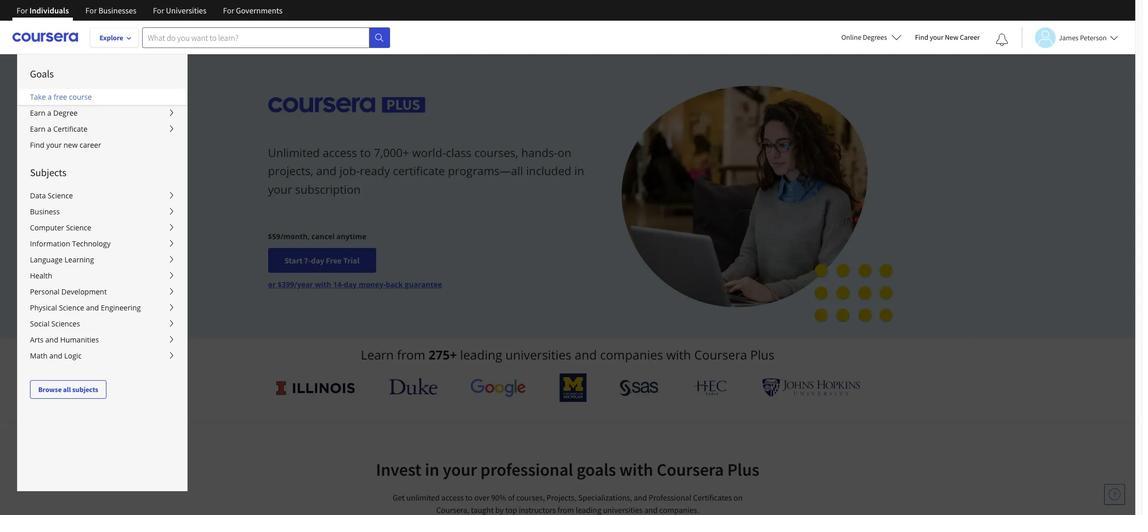 Task type: locate. For each thing, give the bounding box(es) containing it.
class
[[446, 145, 471, 160]]

your up over
[[443, 459, 477, 481]]

0 vertical spatial to
[[360, 145, 371, 160]]

1 horizontal spatial to
[[465, 493, 473, 503]]

0 vertical spatial leading
[[460, 346, 502, 363]]

and up university of michigan image
[[575, 346, 597, 363]]

james
[[1059, 33, 1079, 42]]

language
[[30, 255, 63, 265]]

find your new career
[[30, 140, 101, 150]]

find for find your new career
[[30, 140, 44, 150]]

instructors
[[519, 505, 556, 515]]

leading
[[460, 346, 502, 363], [576, 505, 601, 515]]

language learning button
[[18, 252, 187, 268]]

0 vertical spatial courses,
[[474, 145, 518, 160]]

or
[[268, 280, 276, 290]]

universities down specializations,
[[603, 505, 643, 515]]

1 horizontal spatial day
[[344, 280, 357, 290]]

to up ready on the top left of the page
[[360, 145, 371, 160]]

1 vertical spatial on
[[734, 493, 743, 503]]

4 for from the left
[[223, 5, 234, 16]]

of
[[508, 493, 515, 503]]

help center image
[[1109, 488, 1121, 501]]

1 vertical spatial coursera
[[657, 459, 724, 481]]

learn
[[361, 346, 394, 363]]

0 vertical spatial a
[[48, 92, 52, 102]]

7-
[[304, 255, 311, 266]]

take a free course
[[30, 92, 92, 102]]

learning
[[65, 255, 94, 265]]

group
[[17, 54, 672, 515]]

social
[[30, 319, 49, 329]]

1 vertical spatial with
[[666, 346, 691, 363]]

0 vertical spatial on
[[558, 145, 571, 160]]

None search field
[[142, 27, 390, 48]]

take
[[30, 92, 46, 102]]

with right companies at right
[[666, 346, 691, 363]]

physical science and engineering button
[[18, 300, 187, 316]]

free
[[326, 255, 342, 266]]

find left the new at top right
[[915, 33, 928, 42]]

find
[[915, 33, 928, 42], [30, 140, 44, 150]]

courses, inside unlimited access to 7,000+ world-class courses, hands-on projects, and job-ready certificate programs—all included in your subscription
[[474, 145, 518, 160]]

included
[[526, 163, 572, 179]]

universities
[[166, 5, 206, 16]]

earn for earn a degree
[[30, 108, 45, 118]]

all
[[63, 385, 71, 394]]

earn down the 'earn a degree'
[[30, 124, 45, 134]]

start 7-day free trial
[[285, 255, 360, 266]]

for businesses
[[85, 5, 136, 16]]

science inside 'dropdown button'
[[59, 303, 84, 313]]

and
[[316, 163, 337, 179], [86, 303, 99, 313], [45, 335, 58, 345], [575, 346, 597, 363], [49, 351, 62, 361], [634, 493, 647, 503], [644, 505, 658, 515]]

career
[[80, 140, 101, 150]]

universities
[[506, 346, 572, 363], [603, 505, 643, 515]]

in up unlimited
[[425, 459, 439, 481]]

find for find your new career
[[915, 33, 928, 42]]

day
[[311, 255, 324, 266], [344, 280, 357, 290]]

and left professional
[[634, 493, 647, 503]]

1 vertical spatial access
[[441, 493, 464, 503]]

science inside popup button
[[66, 223, 91, 233]]

a left free at the left top
[[48, 92, 52, 102]]

1 vertical spatial earn
[[30, 124, 45, 134]]

science up business
[[48, 191, 73, 201]]

in inside unlimited access to 7,000+ world-class courses, hands-on projects, and job-ready certificate programs—all included in your subscription
[[574, 163, 584, 179]]

2 vertical spatial with
[[620, 459, 653, 481]]

computer
[[30, 223, 64, 233]]

google image
[[470, 378, 526, 397]]

0 horizontal spatial to
[[360, 145, 371, 160]]

1 horizontal spatial find
[[915, 33, 928, 42]]

to left over
[[465, 493, 473, 503]]

1 horizontal spatial leading
[[576, 505, 601, 515]]

0 horizontal spatial universities
[[506, 346, 572, 363]]

your left "new"
[[46, 140, 62, 150]]

90%
[[491, 493, 506, 503]]

1 earn from the top
[[30, 108, 45, 118]]

new
[[64, 140, 78, 150]]

day left the money-
[[344, 280, 357, 290]]

career
[[960, 33, 980, 42]]

coursera up hec paris image
[[694, 346, 747, 363]]

a inside earn a degree "dropdown button"
[[47, 108, 51, 118]]

science down personal development
[[59, 303, 84, 313]]

on inside unlimited access to 7,000+ world-class courses, hands-on projects, and job-ready certificate programs—all included in your subscription
[[558, 145, 571, 160]]

for left individuals
[[17, 5, 28, 16]]

data
[[30, 191, 46, 201]]

on right certificates
[[734, 493, 743, 503]]

0 vertical spatial plus
[[750, 346, 775, 363]]

data science
[[30, 191, 73, 201]]

certificates
[[693, 493, 732, 503]]

and inside physical science and engineering 'dropdown button'
[[86, 303, 99, 313]]

0 vertical spatial with
[[315, 280, 331, 290]]

earn a degree button
[[18, 105, 187, 121]]

earn a certificate button
[[18, 121, 187, 137]]

earn inside "dropdown button"
[[30, 108, 45, 118]]

1 for from the left
[[17, 5, 28, 16]]

trial
[[343, 255, 360, 266]]

goals
[[577, 459, 616, 481]]

your inside explore menu element
[[46, 140, 62, 150]]

humanities
[[60, 335, 99, 345]]

0 vertical spatial universities
[[506, 346, 572, 363]]

in right included
[[574, 163, 584, 179]]

in
[[574, 163, 584, 179], [425, 459, 439, 481]]

on
[[558, 145, 571, 160], [734, 493, 743, 503]]

1 vertical spatial find
[[30, 140, 44, 150]]

earn a degree
[[30, 108, 78, 118]]

2 vertical spatial a
[[47, 124, 51, 134]]

access up coursera,
[[441, 493, 464, 503]]

explore menu element
[[18, 54, 187, 399]]

1 vertical spatial leading
[[576, 505, 601, 515]]

0 horizontal spatial access
[[323, 145, 357, 160]]

and inside the 'math and logic' popup button
[[49, 351, 62, 361]]

on inside the get unlimited access to over 90% of courses, projects, specializations, and professional certificates on coursera, taught by top instructors from leading universities and companies.
[[734, 493, 743, 503]]

0 vertical spatial from
[[397, 346, 425, 363]]

0 horizontal spatial find
[[30, 140, 44, 150]]

university of michigan image
[[560, 374, 586, 402]]

hec paris image
[[693, 377, 729, 398]]

coursera up professional
[[657, 459, 724, 481]]

0 vertical spatial day
[[311, 255, 324, 266]]

science for physical
[[59, 303, 84, 313]]

a left degree
[[47, 108, 51, 118]]

0 horizontal spatial in
[[425, 459, 439, 481]]

3 for from the left
[[153, 5, 164, 16]]

sas image
[[620, 380, 659, 396]]

1 horizontal spatial with
[[620, 459, 653, 481]]

science inside dropdown button
[[48, 191, 73, 201]]

from down projects,
[[558, 505, 574, 515]]

2 for from the left
[[85, 5, 97, 16]]

access inside unlimited access to 7,000+ world-class courses, hands-on projects, and job-ready certificate programs—all included in your subscription
[[323, 145, 357, 160]]

from inside the get unlimited access to over 90% of courses, projects, specializations, and professional certificates on coursera, taught by top instructors from leading universities and companies.
[[558, 505, 574, 515]]

1 vertical spatial from
[[558, 505, 574, 515]]

0 vertical spatial science
[[48, 191, 73, 201]]

0 horizontal spatial with
[[315, 280, 331, 290]]

1 vertical spatial in
[[425, 459, 439, 481]]

for left universities
[[153, 5, 164, 16]]

plus
[[750, 346, 775, 363], [727, 459, 760, 481]]

by
[[495, 505, 504, 515]]

start
[[285, 255, 302, 266]]

0 vertical spatial in
[[574, 163, 584, 179]]

personal
[[30, 287, 59, 297]]

courses, inside the get unlimited access to over 90% of courses, projects, specializations, and professional certificates on coursera, taught by top instructors from leading universities and companies.
[[516, 493, 545, 503]]

find down earn a certificate
[[30, 140, 44, 150]]

find inside explore menu element
[[30, 140, 44, 150]]

unlimited access to 7,000+ world-class courses, hands-on projects, and job-ready certificate programs—all included in your subscription
[[268, 145, 584, 197]]

a down the 'earn a degree'
[[47, 124, 51, 134]]

browse
[[38, 385, 62, 394]]

a inside take a free course link
[[48, 92, 52, 102]]

menu item
[[187, 54, 672, 515]]

a
[[48, 92, 52, 102], [47, 108, 51, 118], [47, 124, 51, 134]]

1 vertical spatial courses,
[[516, 493, 545, 503]]

1 horizontal spatial from
[[558, 505, 574, 515]]

and down the development
[[86, 303, 99, 313]]

for for individuals
[[17, 5, 28, 16]]

cancel
[[312, 232, 335, 241]]

1 vertical spatial universities
[[603, 505, 643, 515]]

access up job-
[[323, 145, 357, 160]]

invest in your professional goals with coursera plus
[[376, 459, 760, 481]]

for left the governments at the top of page
[[223, 5, 234, 16]]

/month,
[[280, 232, 310, 241]]

0 horizontal spatial leading
[[460, 346, 502, 363]]

courses, up programs—all
[[474, 145, 518, 160]]

unlimited
[[406, 493, 440, 503]]

new
[[945, 33, 959, 42]]

1 horizontal spatial access
[[441, 493, 464, 503]]

earn down the take on the left of the page
[[30, 108, 45, 118]]

1 horizontal spatial on
[[734, 493, 743, 503]]

14-
[[333, 280, 344, 290]]

from left 275+
[[397, 346, 425, 363]]

a inside earn a certificate dropdown button
[[47, 124, 51, 134]]

universities up university of michigan image
[[506, 346, 572, 363]]

1 vertical spatial a
[[47, 108, 51, 118]]

2 vertical spatial science
[[59, 303, 84, 313]]

for governments
[[223, 5, 283, 16]]

browse all subjects button
[[30, 380, 107, 399]]

specializations,
[[578, 493, 632, 503]]

your
[[930, 33, 944, 42], [46, 140, 62, 150], [268, 181, 292, 197], [443, 459, 477, 481]]

subjects
[[30, 166, 66, 179]]

start 7-day free trial button
[[268, 248, 376, 273]]

on up included
[[558, 145, 571, 160]]

0 horizontal spatial day
[[311, 255, 324, 266]]

and left logic
[[49, 351, 62, 361]]

leading down specializations,
[[576, 505, 601, 515]]

science up information technology
[[66, 223, 91, 233]]

universities inside the get unlimited access to over 90% of courses, projects, specializations, and professional certificates on coursera, taught by top instructors from leading universities and companies.
[[603, 505, 643, 515]]

job-
[[340, 163, 360, 179]]

individuals
[[30, 5, 69, 16]]

access
[[323, 145, 357, 160], [441, 493, 464, 503]]

1 horizontal spatial in
[[574, 163, 584, 179]]

0 vertical spatial find
[[915, 33, 928, 42]]

day left free
[[311, 255, 324, 266]]

0 horizontal spatial on
[[558, 145, 571, 160]]

0 vertical spatial earn
[[30, 108, 45, 118]]

leading up google image on the left
[[460, 346, 502, 363]]

your down projects, in the top left of the page
[[268, 181, 292, 197]]

earn inside dropdown button
[[30, 124, 45, 134]]

with left 14-
[[315, 280, 331, 290]]

coursera image
[[12, 29, 78, 46]]

and up subscription in the top left of the page
[[316, 163, 337, 179]]

2 earn from the top
[[30, 124, 45, 134]]

0 vertical spatial access
[[323, 145, 357, 160]]

courses, up instructors
[[516, 493, 545, 503]]

information technology button
[[18, 236, 187, 252]]

for
[[17, 5, 28, 16], [85, 5, 97, 16], [153, 5, 164, 16], [223, 5, 234, 16]]

1 vertical spatial to
[[465, 493, 473, 503]]

What do you want to learn? text field
[[142, 27, 370, 48]]

coursera plus image
[[268, 97, 425, 113]]

for left businesses at the left of page
[[85, 5, 97, 16]]

certificate
[[393, 163, 445, 179]]

1 vertical spatial science
[[66, 223, 91, 233]]

and right arts
[[45, 335, 58, 345]]

science
[[48, 191, 73, 201], [66, 223, 91, 233], [59, 303, 84, 313]]

1 horizontal spatial universities
[[603, 505, 643, 515]]

with right goals
[[620, 459, 653, 481]]

to
[[360, 145, 371, 160], [465, 493, 473, 503]]



Task type: vqa. For each thing, say whether or not it's contained in the screenshot.
Earn Your Degree Collection element
no



Task type: describe. For each thing, give the bounding box(es) containing it.
information technology
[[30, 239, 111, 249]]

show notifications image
[[996, 34, 1008, 46]]

guarantee
[[405, 280, 442, 290]]

social sciences
[[30, 319, 80, 329]]

governments
[[236, 5, 283, 16]]

subscription
[[295, 181, 361, 197]]

1 vertical spatial day
[[344, 280, 357, 290]]

and inside arts and humanities dropdown button
[[45, 335, 58, 345]]

personal development
[[30, 287, 107, 297]]

banner navigation
[[8, 0, 291, 28]]

and down professional
[[644, 505, 658, 515]]

projects,
[[268, 163, 313, 179]]

leading inside the get unlimited access to over 90% of courses, projects, specializations, and professional certificates on coursera, taught by top instructors from leading universities and companies.
[[576, 505, 601, 515]]

0 vertical spatial coursera
[[694, 346, 747, 363]]

development
[[61, 287, 107, 297]]

information
[[30, 239, 70, 249]]

professional
[[649, 493, 691, 503]]

programs—all
[[448, 163, 523, 179]]

computer science button
[[18, 220, 187, 236]]

taught
[[471, 505, 494, 515]]

coursera,
[[436, 505, 469, 515]]

certificate
[[53, 124, 88, 134]]

unlimited
[[268, 145, 320, 160]]

a for certificate
[[47, 124, 51, 134]]

science for computer
[[66, 223, 91, 233]]

7,000+
[[374, 145, 409, 160]]

science for data
[[48, 191, 73, 201]]

for for businesses
[[85, 5, 97, 16]]

james peterson
[[1059, 33, 1107, 42]]

university of illinois at urbana-champaign image
[[275, 380, 356, 396]]

professional
[[481, 459, 573, 481]]

for for governments
[[223, 5, 234, 16]]

a for free
[[48, 92, 52, 102]]

online degrees button
[[833, 26, 910, 49]]

course
[[69, 92, 92, 102]]

your inside unlimited access to 7,000+ world-class courses, hands-on projects, and job-ready certificate programs—all included in your subscription
[[268, 181, 292, 197]]

engineering
[[101, 303, 141, 313]]

find your new career link
[[910, 31, 985, 44]]

goals
[[30, 67, 54, 80]]

explore button
[[90, 28, 138, 47]]

business
[[30, 207, 60, 217]]

data science button
[[18, 188, 187, 204]]

access inside the get unlimited access to over 90% of courses, projects, specializations, and professional certificates on coursera, taught by top instructors from leading universities and companies.
[[441, 493, 464, 503]]

your left the new at top right
[[930, 33, 944, 42]]

/year
[[294, 280, 313, 290]]

personal development button
[[18, 284, 187, 300]]

social sciences button
[[18, 316, 187, 332]]

to inside unlimited access to 7,000+ world-class courses, hands-on projects, and job-ready certificate programs—all included in your subscription
[[360, 145, 371, 160]]

learn from 275+ leading universities and companies with coursera plus
[[361, 346, 775, 363]]

browse all subjects
[[38, 385, 98, 394]]

free
[[54, 92, 67, 102]]

peterson
[[1080, 33, 1107, 42]]

earn a certificate
[[30, 124, 88, 134]]

online degrees
[[842, 33, 887, 42]]

physical
[[30, 303, 57, 313]]

get unlimited access to over 90% of courses, projects, specializations, and professional certificates on coursera, taught by top instructors from leading universities and companies.
[[393, 493, 743, 515]]

world-
[[412, 145, 446, 160]]

0 horizontal spatial from
[[397, 346, 425, 363]]

sciences
[[51, 319, 80, 329]]

find your new career
[[915, 33, 980, 42]]

companies.
[[659, 505, 699, 515]]

earn for earn a certificate
[[30, 124, 45, 134]]

anytime
[[337, 232, 366, 241]]

for universities
[[153, 5, 206, 16]]

1 vertical spatial plus
[[727, 459, 760, 481]]

top
[[505, 505, 517, 515]]

and inside unlimited access to 7,000+ world-class courses, hands-on projects, and job-ready certificate programs—all included in your subscription
[[316, 163, 337, 179]]

projects,
[[547, 493, 577, 503]]

group containing goals
[[17, 54, 672, 515]]

ready
[[360, 163, 390, 179]]

over
[[474, 493, 490, 503]]

2 horizontal spatial with
[[666, 346, 691, 363]]

language learning
[[30, 255, 94, 265]]

computer science
[[30, 223, 91, 233]]

math and logic
[[30, 351, 82, 361]]

back
[[386, 280, 403, 290]]

duke university image
[[389, 378, 437, 395]]

james peterson button
[[1022, 27, 1118, 48]]

math and logic button
[[18, 348, 187, 364]]

logic
[[64, 351, 82, 361]]

explore
[[99, 33, 123, 42]]

to inside the get unlimited access to over 90% of courses, projects, specializations, and professional certificates on coursera, taught by top instructors from leading universities and companies.
[[465, 493, 473, 503]]

$59
[[268, 232, 280, 241]]

or $399 /year with 14-day money-back guarantee
[[268, 280, 442, 290]]

for individuals
[[17, 5, 69, 16]]

a for degree
[[47, 108, 51, 118]]

for for universities
[[153, 5, 164, 16]]

hands-
[[521, 145, 558, 160]]

day inside button
[[311, 255, 324, 266]]

johns hopkins university image
[[762, 378, 860, 397]]

invest
[[376, 459, 421, 481]]

health button
[[18, 268, 187, 284]]

math
[[30, 351, 48, 361]]

get
[[393, 493, 405, 503]]



